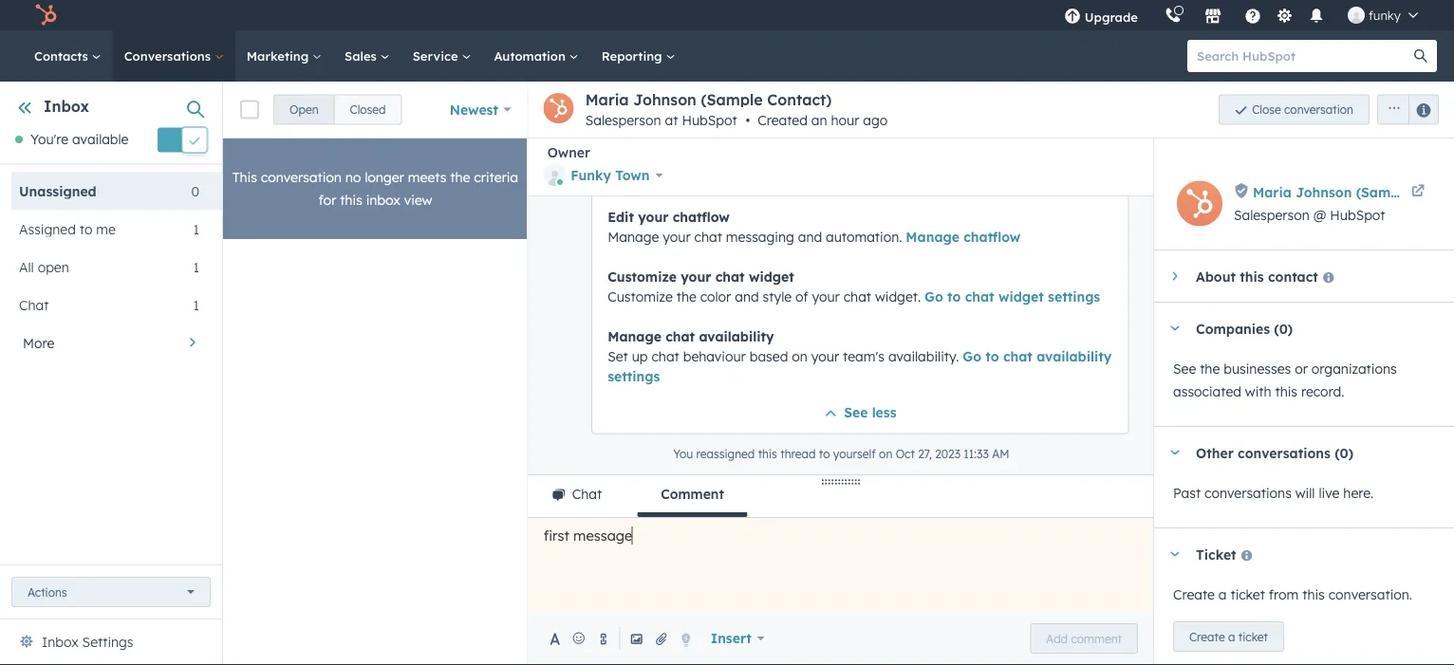 Task type: vqa. For each thing, say whether or not it's contained in the screenshot.
top hubspot
yes



Task type: locate. For each thing, give the bounding box(es) containing it.
chat down go to chat widget settings link in the top of the page
[[1003, 348, 1032, 365]]

manage up up
[[607, 328, 661, 345]]

0 horizontal spatial settings
[[607, 368, 660, 385]]

0 vertical spatial here.
[[877, 69, 908, 86]]

search image
[[1415, 49, 1428, 63]]

a inside button
[[1229, 630, 1236, 644]]

1 horizontal spatial on
[[792, 348, 807, 365]]

this inside the about this contact 'dropdown button'
[[1240, 268, 1264, 285]]

marketplaces image
[[1205, 9, 1222, 26]]

calling icon button
[[1157, 3, 1190, 28]]

1 vertical spatial conversation
[[261, 169, 342, 186]]

chat left messaging
[[694, 229, 722, 245]]

create
[[1173, 587, 1215, 603], [1190, 630, 1225, 644]]

0 horizontal spatial go
[[924, 289, 943, 305]]

caret image left ticket
[[1170, 552, 1181, 557]]

1 vertical spatial ticket
[[1239, 630, 1268, 644]]

johnson for conta
[[1296, 184, 1352, 200]]

caret image inside ticket 'dropdown button'
[[1170, 552, 1181, 557]]

a down ticket
[[1219, 587, 1227, 603]]

funky town image
[[1348, 7, 1365, 24]]

maria for contact)
[[586, 90, 629, 109]]

0 vertical spatial go
[[924, 289, 943, 305]]

conversations
[[1238, 445, 1331, 461], [1205, 485, 1292, 502]]

1 customize from the top
[[607, 269, 676, 285]]

customize down edit
[[607, 269, 676, 285]]

widget.
[[875, 289, 921, 305]]

on
[[702, 69, 718, 86], [792, 348, 807, 365], [879, 448, 892, 462]]

1 horizontal spatial here.
[[1344, 485, 1374, 502]]

here. inside 'any new chats on your website will appear here. choose what you'd like to do next:'
[[877, 69, 908, 86]]

funky town button
[[544, 161, 663, 190]]

1 horizontal spatial and
[[798, 229, 822, 245]]

0 horizontal spatial from
[[713, 149, 743, 166]]

a left test
[[643, 149, 651, 166]]

chat left widget.
[[843, 289, 871, 305]]

0 horizontal spatial see
[[844, 405, 868, 422]]

will left live on the right bottom of the page
[[1296, 485, 1315, 502]]

and right messaging
[[798, 229, 822, 245]]

any
[[747, 149, 770, 166]]

your right edit
[[638, 209, 668, 225]]

chatflow
[[672, 209, 729, 225], [963, 229, 1020, 245]]

go right widget.
[[924, 289, 943, 305]]

go right availability.
[[963, 348, 981, 365]]

hubspot right at
[[682, 112, 737, 129]]

salesperson inside the maria johnson (sample contact) salesperson at hubspot • created an hour ago
[[586, 112, 661, 129]]

create for create a ticket from this conversation.
[[1173, 587, 1215, 603]]

hubspot image
[[34, 4, 57, 27]]

1 vertical spatial and
[[735, 289, 759, 305]]

salesperson left @ on the right of the page
[[1234, 207, 1310, 224]]

the inside this conversation no longer meets the criteria for this inbox view
[[450, 169, 470, 186]]

0 horizontal spatial will
[[805, 69, 824, 86]]

to right widget.
[[947, 289, 961, 305]]

ticket
[[1231, 587, 1265, 603], [1239, 630, 1268, 644]]

0 vertical spatial johnson
[[634, 90, 697, 109]]

to inside go to chat availability settings
[[985, 348, 999, 365]]

chat inside edit your chatflow manage your chat messaging and automation. manage chatflow
[[694, 229, 722, 245]]

conversation inside this conversation no longer meets the criteria for this inbox view
[[261, 169, 342, 186]]

1 1 from the top
[[193, 221, 199, 237]]

1 horizontal spatial hubspot
[[1330, 207, 1386, 224]]

to
[[1059, 69, 1071, 86], [80, 221, 93, 237], [947, 289, 961, 305], [985, 348, 999, 365], [819, 448, 830, 462]]

1 vertical spatial johnson
[[1296, 184, 1352, 200]]

johnson
[[634, 90, 697, 109], [1296, 184, 1352, 200]]

conversation
[[1285, 103, 1354, 117], [261, 169, 342, 186]]

3 1 from the top
[[193, 297, 199, 313]]

0 vertical spatial (sample
[[701, 90, 763, 109]]

this right about
[[1240, 268, 1264, 285]]

hour
[[831, 112, 860, 129]]

for
[[319, 192, 336, 208]]

1 vertical spatial see
[[844, 405, 868, 422]]

conversation up for
[[261, 169, 342, 186]]

to left do
[[1059, 69, 1071, 86]]

@
[[1314, 207, 1327, 224]]

customize up up
[[607, 289, 672, 305]]

0 horizontal spatial availability
[[699, 328, 774, 345]]

hubspot down maria johnson (sample conta link
[[1330, 207, 1386, 224]]

longer
[[365, 169, 404, 186]]

me
[[96, 221, 116, 237]]

salesperson
[[586, 112, 661, 129], [1234, 207, 1310, 224]]

2 vertical spatial on
[[879, 448, 892, 462]]

1 horizontal spatial salesperson
[[1234, 207, 1310, 224]]

caret image for this conversation no longer meets the criteria for this inbox view
[[1173, 271, 1178, 282]]

0 vertical spatial customize
[[607, 269, 676, 285]]

ticket down create a ticket from this conversation. at bottom right
[[1239, 630, 1268, 644]]

chat right test
[[682, 149, 710, 166]]

1 horizontal spatial from
[[1269, 587, 1299, 603]]

1 horizontal spatial a
[[1219, 587, 1227, 603]]

here. right live on the right bottom of the page
[[1344, 485, 1374, 502]]

inbox settings link
[[42, 631, 133, 654]]

test
[[655, 149, 678, 166]]

to left me
[[80, 221, 93, 237]]

assigned
[[19, 221, 76, 237]]

1 vertical spatial a
[[1219, 587, 1227, 603]]

and inside edit your chatflow manage your chat messaging and automation. manage chatflow
[[798, 229, 822, 245]]

availability.
[[888, 348, 959, 365]]

inbox up you're available at the top left of the page
[[44, 97, 89, 116]]

maria up 'salesperson @ hubspot'
[[1253, 184, 1292, 200]]

view
[[404, 192, 432, 208]]

11:33
[[963, 448, 989, 462]]

0 vertical spatial hubspot
[[682, 112, 737, 129]]

your left the team's
[[811, 348, 839, 365]]

1 horizontal spatial go
[[963, 348, 981, 365]]

1 vertical spatial (sample
[[1356, 184, 1411, 200]]

your up the maria johnson (sample contact) salesperson at hubspot • created an hour ago
[[721, 69, 749, 86]]

1 horizontal spatial johnson
[[1296, 184, 1352, 200]]

1 vertical spatial on
[[792, 348, 807, 365]]

0 horizontal spatial maria
[[586, 90, 629, 109]]

to down go to chat widget settings link in the top of the page
[[985, 348, 999, 365]]

code
[[930, 149, 961, 166]]

1 vertical spatial maria
[[1253, 184, 1292, 200]]

1 vertical spatial will
[[1296, 485, 1315, 502]]

from down ticket 'dropdown button' in the bottom right of the page
[[1269, 587, 1299, 603]]

conversation right close
[[1285, 103, 1354, 117]]

upgrade
[[1085, 9, 1138, 25]]

1 horizontal spatial availability
[[1036, 348, 1112, 365]]

0 vertical spatial conversation
[[1285, 103, 1354, 117]]

0 vertical spatial maria
[[586, 90, 629, 109]]

0 horizontal spatial (sample
[[701, 90, 763, 109]]

1 horizontal spatial widget
[[998, 289, 1044, 305]]

maria inside the maria johnson (sample contact) salesperson at hubspot • created an hour ago
[[586, 90, 629, 109]]

0 vertical spatial settings
[[1048, 289, 1100, 305]]

conversation.
[[1329, 587, 1413, 603]]

0 horizontal spatial here.
[[877, 69, 908, 86]]

1 horizontal spatial chatflow
[[963, 229, 1020, 245]]

2 vertical spatial 1
[[193, 297, 199, 313]]

1 vertical spatial customize
[[607, 289, 672, 305]]

see left less
[[844, 405, 868, 422]]

(0)
[[1274, 320, 1293, 337], [1335, 445, 1354, 461]]

on left oct on the bottom of the page
[[879, 448, 892, 462]]

1 vertical spatial go
[[963, 348, 981, 365]]

your up color
[[680, 269, 711, 285]]

johnson for contact)
[[634, 90, 697, 109]]

1 horizontal spatial see
[[1173, 361, 1196, 377]]

conversation inside button
[[1285, 103, 1354, 117]]

to right the thread
[[819, 448, 830, 462]]

tracking
[[875, 149, 926, 166]]

and left style
[[735, 289, 759, 305]]

will
[[805, 69, 824, 86], [1296, 485, 1315, 502]]

hubspot inside the maria johnson (sample contact) salesperson at hubspot • created an hour ago
[[682, 112, 737, 129]]

0 vertical spatial chat
[[19, 297, 49, 313]]

(sample left the conta
[[1356, 184, 1411, 200]]

notifications button
[[1301, 0, 1333, 30]]

this down ticket 'dropdown button' in the bottom right of the page
[[1303, 587, 1325, 603]]

is
[[965, 149, 974, 166]]

(0) inside dropdown button
[[1335, 445, 1354, 461]]

to inside 'any new chats on your website will appear here. choose what you'd like to do next:'
[[1059, 69, 1071, 86]]

sales link
[[333, 30, 401, 82]]

the up associated
[[1200, 361, 1220, 377]]

with
[[1245, 384, 1272, 400]]

1 vertical spatial chatflow
[[963, 229, 1020, 245]]

closed
[[350, 103, 386, 117]]

inbox for inbox
[[44, 97, 89, 116]]

group down search button
[[1370, 94, 1439, 125]]

team's
[[843, 348, 884, 365]]

1 horizontal spatial maria
[[1253, 184, 1292, 200]]

and inside "customize your chat widget customize the color and style of your chat widget. go to chat widget settings"
[[735, 289, 759, 305]]

group
[[273, 94, 402, 125], [1370, 94, 1439, 125]]

about this contact button
[[1154, 251, 1436, 302]]

1 horizontal spatial conversation
[[1285, 103, 1354, 117]]

chatflow up go to chat widget settings link in the top of the page
[[963, 229, 1020, 245]]

conversations inside dropdown button
[[1238, 445, 1331, 461]]

the right 'meets' in the top of the page
[[450, 169, 470, 186]]

1 vertical spatial caret image
[[1170, 326, 1181, 331]]

notifications image
[[1308, 9, 1325, 26]]

go to chat widget settings link
[[924, 289, 1100, 305]]

hubspot
[[682, 112, 737, 129], [1330, 207, 1386, 224]]

the inside "customize your chat widget customize the color and style of your chat widget. go to chat widget settings"
[[676, 289, 696, 305]]

0 vertical spatial availability
[[699, 328, 774, 345]]

1 vertical spatial create
[[1190, 630, 1225, 644]]

conversation for this
[[261, 169, 342, 186]]

on right based
[[792, 348, 807, 365]]

caret image left about
[[1173, 271, 1178, 282]]

maria johnson (sample conta
[[1253, 184, 1454, 200]]

this conversation no longer meets the criteria for this inbox view
[[233, 169, 518, 208]]

this down or
[[1275, 384, 1298, 400]]

settings inside "customize your chat widget customize the color and style of your chat widget. go to chat widget settings"
[[1048, 289, 1100, 305]]

0 horizontal spatial (0)
[[1274, 320, 1293, 337]]

salesperson down next:
[[586, 112, 661, 129]]

installed.
[[978, 149, 1033, 166]]

contacts
[[34, 48, 92, 64]]

1 vertical spatial availability
[[1036, 348, 1112, 365]]

0 horizontal spatial hubspot
[[682, 112, 737, 129]]

2 vertical spatial a
[[1229, 630, 1236, 644]]

caret image
[[1173, 271, 1178, 282], [1170, 326, 1181, 331], [1170, 552, 1181, 557]]

2 1 from the top
[[193, 259, 199, 275]]

1 horizontal spatial will
[[1296, 485, 1315, 502]]

record.
[[1302, 384, 1345, 400]]

created
[[758, 112, 808, 129]]

johnson up @ on the right of the page
[[1296, 184, 1352, 200]]

0 vertical spatial caret image
[[1173, 271, 1178, 282]]

chat up more
[[19, 297, 49, 313]]

(0) up live on the right bottom of the page
[[1335, 445, 1354, 461]]

0 vertical spatial on
[[702, 69, 718, 86]]

1 vertical spatial chat
[[572, 486, 602, 503]]

1 group from the left
[[273, 94, 402, 125]]

automation
[[494, 48, 569, 64]]

live
[[1319, 485, 1340, 502]]

all open
[[19, 259, 69, 275]]

where
[[810, 149, 847, 166]]

maria johnson (sample contact) salesperson at hubspot • created an hour ago
[[586, 90, 888, 129]]

availability inside go to chat availability settings
[[1036, 348, 1112, 365]]

go to chat availability settings link
[[607, 348, 1112, 385]]

menu item
[[1152, 0, 1155, 30]]

widget up style
[[748, 269, 794, 285]]

0 horizontal spatial widget
[[748, 269, 794, 285]]

availability
[[699, 328, 774, 345], [1036, 348, 1112, 365]]

availability up behaviour at the bottom of page
[[699, 328, 774, 345]]

here. right appear
[[877, 69, 908, 86]]

group down the sales
[[273, 94, 402, 125]]

your down test
[[662, 229, 690, 245]]

0 vertical spatial 1
[[193, 221, 199, 237]]

your inside 'any new chats on your website will appear here. choose what you'd like to do next:'
[[721, 69, 749, 86]]

create inside button
[[1190, 630, 1225, 644]]

see inside see the businesses or organizations associated with this record.
[[1173, 361, 1196, 377]]

chat up color
[[715, 269, 744, 285]]

0 horizontal spatial and
[[735, 289, 759, 305]]

0 vertical spatial conversations
[[1238, 445, 1331, 461]]

caret image inside the about this contact 'dropdown button'
[[1173, 271, 1178, 282]]

0 horizontal spatial conversation
[[261, 169, 342, 186]]

add
[[1047, 632, 1068, 646]]

this inside see the businesses or organizations associated with this record.
[[1275, 384, 1298, 400]]

1 vertical spatial hubspot
[[1330, 207, 1386, 224]]

will up contact)
[[805, 69, 824, 86]]

1 vertical spatial inbox
[[42, 634, 79, 651]]

1 vertical spatial (0)
[[1335, 445, 1354, 461]]

2 horizontal spatial a
[[1229, 630, 1236, 644]]

about this contact
[[1196, 268, 1319, 285]]

on inside manage chat availability set up chat behaviour based on your team's availability.
[[792, 348, 807, 365]]

chat inside button
[[572, 486, 602, 503]]

on right chats
[[702, 69, 718, 86]]

a down create a ticket from this conversation. at bottom right
[[1229, 630, 1236, 644]]

Closed button
[[334, 94, 402, 125]]

ticket up 'create a ticket'
[[1231, 587, 1265, 603]]

caret image
[[1170, 450, 1181, 455]]

1 vertical spatial widget
[[998, 289, 1044, 305]]

0 vertical spatial create
[[1173, 587, 1215, 603]]

johnson inside the maria johnson (sample contact) salesperson at hubspot • created an hour ago
[[634, 90, 697, 109]]

0 horizontal spatial group
[[273, 94, 402, 125]]

calling icon image
[[1165, 7, 1182, 24]]

past conversations will live here.
[[1173, 485, 1374, 502]]

(sample inside the maria johnson (sample contact) salesperson at hubspot • created an hour ago
[[701, 90, 763, 109]]

inbox for inbox settings
[[42, 634, 79, 651]]

the left color
[[676, 289, 696, 305]]

(0) up businesses
[[1274, 320, 1293, 337]]

conversations up past conversations will live here.
[[1238, 445, 1331, 461]]

the
[[851, 149, 871, 166], [450, 169, 470, 186], [676, 289, 696, 305], [1200, 361, 1220, 377]]

conversations down other conversations (0)
[[1205, 485, 1292, 502]]

0 horizontal spatial johnson
[[634, 90, 697, 109]]

inbox inside 'inbox settings' link
[[42, 634, 79, 651]]

0 vertical spatial chatflow
[[672, 209, 729, 225]]

you reassigned this thread to yourself on oct 27, 2023 11:33 am
[[673, 448, 1009, 462]]

0 vertical spatial will
[[805, 69, 824, 86]]

widget down manage chatflow link
[[998, 289, 1044, 305]]

0 horizontal spatial salesperson
[[586, 112, 661, 129]]

0 vertical spatial a
[[643, 149, 651, 166]]

chatflow up messaging
[[672, 209, 729, 225]]

search button
[[1405, 40, 1437, 72]]

this left the thread
[[758, 448, 777, 462]]

your
[[721, 69, 749, 86], [638, 209, 668, 225], [662, 229, 690, 245], [680, 269, 711, 285], [812, 289, 840, 305], [811, 348, 839, 365]]

see inside see less button
[[844, 405, 868, 422]]

up
[[632, 348, 648, 365]]

insert
[[711, 630, 752, 647]]

0 vertical spatial inbox
[[44, 97, 89, 116]]

1 vertical spatial here.
[[1344, 485, 1374, 502]]

1 vertical spatial settings
[[607, 368, 660, 385]]

0 vertical spatial (0)
[[1274, 320, 1293, 337]]

no
[[345, 169, 361, 186]]

chat right up
[[651, 348, 679, 365]]

0 vertical spatial ticket
[[1231, 587, 1265, 603]]

from left any on the top right of the page
[[713, 149, 743, 166]]

inbox
[[44, 97, 89, 116], [42, 634, 79, 651]]

manage right automation.
[[906, 229, 959, 245]]

widget
[[748, 269, 794, 285], [998, 289, 1044, 305]]

color
[[700, 289, 731, 305]]

go inside "customize your chat widget customize the color and style of your chat widget. go to chat widget settings"
[[924, 289, 943, 305]]

johnson up at
[[634, 90, 697, 109]]

caret image inside companies (0) 'dropdown button'
[[1170, 326, 1181, 331]]

0 vertical spatial and
[[798, 229, 822, 245]]

less
[[872, 405, 896, 422]]

inbox left "settings" on the bottom
[[42, 634, 79, 651]]

caret image left companies
[[1170, 326, 1181, 331]]

settings
[[1048, 289, 1100, 305], [607, 368, 660, 385]]

a
[[643, 149, 651, 166], [1219, 587, 1227, 603], [1229, 630, 1236, 644]]

customize
[[607, 269, 676, 285], [607, 289, 672, 305]]

add comment group
[[1030, 624, 1138, 654]]

availability inside manage chat availability set up chat behaviour based on your team's availability.
[[699, 328, 774, 345]]

1 for open
[[193, 259, 199, 275]]

2 customize from the top
[[607, 289, 672, 305]]

maria
[[586, 90, 629, 109], [1253, 184, 1292, 200]]

a for chat
[[643, 149, 651, 166]]

menu
[[1051, 0, 1432, 30]]

1 horizontal spatial group
[[1370, 94, 1439, 125]]

see up associated
[[1173, 361, 1196, 377]]

create a ticket button
[[1173, 622, 1285, 652]]

1 horizontal spatial chat
[[572, 486, 602, 503]]

0 horizontal spatial on
[[702, 69, 718, 86]]

ticket inside create a ticket button
[[1239, 630, 1268, 644]]

funky
[[1369, 7, 1401, 23]]

1 vertical spatial 1
[[193, 259, 199, 275]]

availability down go to chat widget settings link in the top of the page
[[1036, 348, 1112, 365]]

(sample up •
[[701, 90, 763, 109]]

unassigned
[[19, 183, 97, 199]]

you're available
[[30, 131, 129, 148]]

0 vertical spatial widget
[[748, 269, 794, 285]]

2 vertical spatial caret image
[[1170, 552, 1181, 557]]

manage inside manage chat availability set up chat behaviour based on your team's availability.
[[607, 328, 661, 345]]

this down 'no'
[[340, 192, 362, 208]]

0 vertical spatial see
[[1173, 361, 1196, 377]]

go to chat availability settings
[[607, 348, 1112, 385]]

chat down manage chatflow link
[[965, 289, 994, 305]]

0 vertical spatial salesperson
[[586, 112, 661, 129]]

chat up first message
[[572, 486, 602, 503]]

past
[[1173, 485, 1201, 502]]

1 horizontal spatial (sample
[[1356, 184, 1411, 200]]

1 vertical spatial conversations
[[1205, 485, 1292, 502]]

0 horizontal spatial chatflow
[[672, 209, 729, 225]]

and
[[798, 229, 822, 245], [735, 289, 759, 305]]

1 horizontal spatial (0)
[[1335, 445, 1354, 461]]

maria down any
[[586, 90, 629, 109]]



Task type: describe. For each thing, give the bounding box(es) containing it.
upgrade image
[[1064, 9, 1081, 26]]

will inside 'any new chats on your website will appear here. choose what you'd like to do next:'
[[805, 69, 824, 86]]

create a ticket from this conversation.
[[1173, 587, 1413, 603]]

do
[[1075, 69, 1092, 86]]

comment
[[1071, 632, 1122, 646]]

service
[[413, 48, 462, 64]]

about
[[1196, 268, 1236, 285]]

set
[[607, 348, 628, 365]]

to inside "customize your chat widget customize the color and style of your chat widget. go to chat widget settings"
[[947, 289, 961, 305]]

maria johnson (sample contact) main content
[[223, 0, 1454, 666]]

customize your chat widget customize the color and style of your chat widget. go to chat widget settings
[[607, 269, 1100, 305]]

see less button
[[824, 402, 896, 426]]

ago
[[863, 112, 888, 129]]

create for create a ticket
[[1190, 630, 1225, 644]]

conversations for will
[[1205, 485, 1292, 502]]

Search HubSpot search field
[[1188, 40, 1420, 72]]

settings image
[[1276, 8, 1293, 25]]

go inside go to chat availability settings
[[963, 348, 981, 365]]

service link
[[401, 30, 483, 82]]

all
[[19, 259, 34, 275]]

and for messaging
[[798, 229, 822, 245]]

an
[[812, 112, 827, 129]]

manage down edit
[[607, 229, 659, 245]]

inbox
[[366, 192, 400, 208]]

any new chats on your website will appear here. choose what you'd like to do next:
[[607, 69, 1092, 106]]

contacts link
[[23, 30, 113, 82]]

1 vertical spatial salesperson
[[1234, 207, 1310, 224]]

based
[[749, 348, 788, 365]]

chat up behaviour at the bottom of page
[[665, 328, 695, 345]]

companies
[[1196, 320, 1270, 337]]

ticket for create a ticket from this conversation.
[[1231, 587, 1265, 603]]

comment button
[[637, 476, 748, 517]]

maria johnson (sample conta link
[[1253, 181, 1454, 204]]

group containing open
[[273, 94, 402, 125]]

first
[[544, 527, 570, 544]]

create a ticket
[[1190, 630, 1268, 644]]

sales
[[345, 48, 380, 64]]

criteria
[[474, 169, 518, 186]]

2023
[[935, 448, 960, 462]]

your inside manage chat availability set up chat behaviour based on your team's availability.
[[811, 348, 839, 365]]

next:
[[607, 89, 638, 106]]

conversation for close
[[1285, 103, 1354, 117]]

yourself
[[833, 448, 876, 462]]

available
[[72, 131, 129, 148]]

Open button
[[273, 94, 335, 125]]

this
[[233, 169, 257, 186]]

comment
[[661, 486, 724, 503]]

see for see less
[[844, 405, 868, 422]]

other
[[1196, 445, 1234, 461]]

help image
[[1245, 9, 1262, 26]]

thread
[[780, 448, 815, 462]]

the right 'where'
[[851, 149, 871, 166]]

0 vertical spatial from
[[713, 149, 743, 166]]

automation link
[[483, 30, 590, 82]]

you
[[673, 448, 693, 462]]

actions button
[[11, 577, 211, 608]]

owner
[[548, 144, 590, 161]]

what
[[962, 69, 993, 86]]

(0) inside 'dropdown button'
[[1274, 320, 1293, 337]]

(sample for contact)
[[701, 90, 763, 109]]

caret image for maria johnson (sample contact)
[[1170, 326, 1181, 331]]

reporting link
[[590, 30, 687, 82]]

1 vertical spatial from
[[1269, 587, 1299, 603]]

you're available image
[[15, 136, 23, 144]]

edit
[[607, 209, 634, 225]]

chats
[[664, 69, 698, 86]]

automation.
[[826, 229, 902, 245]]

2 horizontal spatial on
[[879, 448, 892, 462]]

other conversations (0)
[[1196, 445, 1354, 461]]

close conversation
[[1252, 103, 1354, 117]]

a for from
[[1219, 587, 1227, 603]]

conversations for (0)
[[1238, 445, 1331, 461]]

0
[[191, 183, 199, 199]]

manage chat availability set up chat behaviour based on your team's availability.
[[607, 328, 963, 365]]

contact)
[[767, 90, 832, 109]]

maria for conta
[[1253, 184, 1292, 200]]

conversations link
[[113, 30, 235, 82]]

inbox settings
[[42, 634, 133, 651]]

the inside see the businesses or organizations associated with this record.
[[1200, 361, 1220, 377]]

close
[[1252, 103, 1281, 117]]

assigned to me
[[19, 221, 116, 237]]

at
[[665, 112, 678, 129]]

and for color
[[735, 289, 759, 305]]

chat button
[[529, 476, 626, 517]]

ticket for create a ticket
[[1239, 630, 1268, 644]]

ticket button
[[1154, 529, 1436, 580]]

27,
[[918, 448, 932, 462]]

meets
[[408, 169, 447, 186]]

send a test chat from any page where the tracking code is installed.
[[607, 149, 1037, 166]]

0 horizontal spatial chat
[[19, 297, 49, 313]]

chat inside go to chat availability settings
[[1003, 348, 1032, 365]]

see less
[[844, 405, 896, 422]]

(sample for conta
[[1356, 184, 1411, 200]]

insert button
[[698, 620, 777, 658]]

appear
[[828, 69, 874, 86]]

organizations
[[1312, 361, 1397, 377]]

see for see the businesses or organizations associated with this record.
[[1173, 361, 1196, 377]]

settings
[[82, 634, 133, 651]]

marketing
[[247, 48, 312, 64]]

of
[[795, 289, 808, 305]]

menu containing funky
[[1051, 0, 1432, 30]]

more
[[23, 335, 54, 351]]

message
[[574, 527, 633, 544]]

oct
[[895, 448, 915, 462]]

edit your chatflow manage your chat messaging and automation. manage chatflow
[[607, 209, 1020, 245]]

am
[[992, 448, 1009, 462]]

actions
[[28, 585, 67, 600]]

messaging
[[726, 229, 794, 245]]

settings inside go to chat availability settings
[[607, 368, 660, 385]]

2 group from the left
[[1370, 94, 1439, 125]]

any
[[607, 69, 631, 86]]

add comment button
[[1030, 624, 1138, 654]]

reporting
[[602, 48, 666, 64]]

funky button
[[1337, 0, 1430, 30]]

funky
[[571, 167, 611, 184]]

first message
[[544, 527, 633, 544]]

contact
[[1268, 268, 1319, 285]]

companies (0) button
[[1154, 303, 1436, 354]]

this inside this conversation no longer meets the criteria for this inbox view
[[340, 192, 362, 208]]

1 for to
[[193, 221, 199, 237]]

or
[[1295, 361, 1308, 377]]

your right of
[[812, 289, 840, 305]]

newest
[[450, 101, 498, 118]]

style
[[762, 289, 791, 305]]

on inside 'any new chats on your website will appear here. choose what you'd like to do next:'
[[702, 69, 718, 86]]



